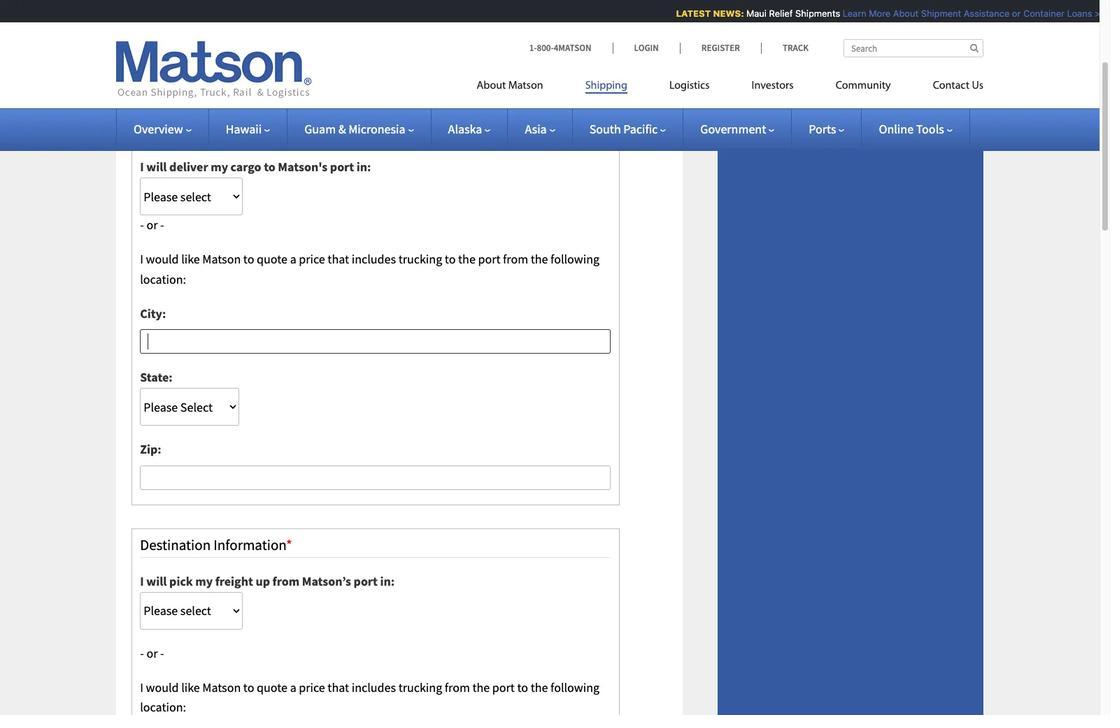 Task type: locate. For each thing, give the bounding box(es) containing it.
assistance
[[960, 8, 1006, 19]]

includes
[[352, 251, 396, 267], [352, 680, 396, 696]]

information down marked
[[181, 122, 253, 141]]

* up i will pick my freight up from matson's port in:
[[286, 536, 292, 555]]

2 will from the top
[[146, 574, 167, 590]]

location: inside i would like matson to quote a price that includes trucking from the port to the following location:
[[140, 700, 186, 716]]

our rates are calculated based on the overall dimensions and weight of the cargo and the type of service you select.
[[130, 27, 634, 64]]

port inside i would like matson to quote a price that includes trucking from the port to the following location:
[[492, 680, 515, 696]]

2 and from the left
[[555, 27, 575, 44]]

0 vertical spatial a
[[290, 251, 296, 267]]

a inside i would like matson to quote a price that includes trucking to the port from the following location:
[[290, 251, 296, 267]]

oversized cargo links
[[732, 21, 877, 41]]

1 following from the top
[[551, 251, 600, 267]]

1 price from the top
[[299, 251, 325, 267]]

information up up
[[214, 536, 286, 555]]

are inside our rates are calculated based on the overall dimensions and weight of the cargo and the type of service you select.
[[181, 27, 197, 44]]

1 horizontal spatial from
[[445, 680, 470, 696]]

maui
[[742, 8, 763, 19]]

4 i from the top
[[140, 680, 143, 696]]

1 vertical spatial my
[[195, 574, 213, 590]]

or
[[1008, 8, 1017, 19], [147, 217, 158, 233], [147, 646, 158, 662]]

like for i would like matson to quote a price that includes trucking to the port from the following location:
[[181, 251, 200, 267]]

1 vertical spatial matson
[[202, 251, 241, 267]]

2 includes from the top
[[352, 680, 396, 696]]

location:
[[140, 271, 186, 287], [140, 700, 186, 716]]

1 vertical spatial a
[[290, 680, 296, 696]]

1 horizontal spatial of
[[623, 27, 634, 44]]

about up alaska link
[[477, 80, 506, 92]]

cargo down hawaii link
[[231, 159, 261, 175]]

0 vertical spatial or
[[1008, 8, 1017, 19]]

cargo left 4matson
[[523, 27, 552, 44]]

* for origin information
[[253, 122, 259, 141]]

city:
[[140, 306, 166, 322]]

i
[[140, 159, 144, 175], [140, 251, 143, 267], [140, 574, 144, 590], [140, 680, 143, 696]]

ports
[[809, 121, 836, 137]]

2 of from the left
[[623, 27, 634, 44]]

i for i will deliver my cargo to matson's port in:
[[140, 159, 144, 175]]

quote
[[257, 251, 288, 267], [257, 680, 288, 696]]

2 quote from the top
[[257, 680, 288, 696]]

quote for i would like matson to quote a price that includes trucking to the port from the following location:
[[257, 251, 288, 267]]

1 vertical spatial cargo
[[800, 67, 831, 83]]

oversized down track link
[[746, 67, 797, 83]]

about
[[889, 8, 915, 19], [477, 80, 506, 92]]

2 - or - from the top
[[140, 646, 164, 662]]

links
[[842, 21, 877, 41]]

1 horizontal spatial are
[[290, 82, 306, 98]]

800-
[[537, 42, 554, 54]]

1 vertical spatial quote
[[257, 680, 288, 696]]

1 vertical spatial following
[[551, 680, 600, 696]]

2 horizontal spatial from
[[503, 251, 528, 267]]

1 vertical spatial oversized
[[746, 67, 797, 83]]

0 vertical spatial following
[[551, 251, 600, 267]]

1 like from the top
[[181, 251, 200, 267]]

would for i would like matson to quote a price that includes trucking from the port to the following location:
[[146, 680, 179, 696]]

will
[[146, 159, 167, 175], [146, 574, 167, 590]]

learn
[[839, 8, 863, 19]]

that
[[328, 251, 349, 267], [328, 680, 349, 696]]

0 vertical spatial cargo
[[523, 27, 552, 44]]

0 vertical spatial *
[[282, 82, 287, 98]]

logistics
[[670, 80, 710, 92]]

1 will from the top
[[146, 159, 167, 175]]

from inside i would like matson to quote a price that includes trucking from the port to the following location:
[[445, 680, 470, 696]]

0 horizontal spatial about
[[477, 80, 506, 92]]

following
[[551, 251, 600, 267], [551, 680, 600, 696]]

shipping
[[585, 80, 628, 92]]

2 like from the top
[[181, 680, 200, 696]]

0 horizontal spatial from
[[273, 574, 300, 590]]

register link
[[680, 42, 761, 54]]

1 location: from the top
[[140, 271, 186, 287]]

in:
[[357, 159, 371, 175], [380, 574, 395, 590]]

0 vertical spatial quote
[[257, 251, 288, 267]]

from inside i would like matson to quote a price that includes trucking to the port from the following location:
[[503, 251, 528, 267]]

the
[[307, 27, 325, 44], [503, 27, 520, 44], [577, 27, 595, 44], [458, 251, 476, 267], [531, 251, 548, 267], [473, 680, 490, 696], [531, 680, 548, 696]]

shipment
[[917, 8, 957, 19]]

quote inside i would like matson to quote a price that includes trucking to the port from the following location:
[[257, 251, 288, 267]]

would inside i would like matson to quote a price that includes trucking to the port from the following location:
[[146, 251, 179, 267]]

0 vertical spatial trucking
[[399, 251, 442, 267]]

1 that from the top
[[328, 251, 349, 267]]

a inside i would like matson to quote a price that includes trucking from the port to the following location:
[[290, 680, 296, 696]]

of
[[490, 27, 501, 44], [623, 27, 634, 44]]

i inside i would like matson to quote a price that includes trucking from the port to the following location:
[[140, 680, 143, 696]]

2 trucking from the top
[[399, 680, 442, 696]]

overview
[[134, 121, 183, 137]]

overall
[[327, 27, 363, 44]]

matson inside i would like matson to quote a price that includes trucking from the port to the following location:
[[202, 680, 241, 696]]

in: down guam & micronesia link
[[357, 159, 371, 175]]

will left deliver
[[146, 159, 167, 175]]

1 vertical spatial like
[[181, 680, 200, 696]]

matson inside top menu navigation
[[508, 80, 543, 92]]

0 vertical spatial my
[[211, 159, 228, 175]]

information
[[181, 122, 253, 141], [214, 536, 286, 555]]

my
[[211, 159, 228, 175], [195, 574, 213, 590]]

i will deliver my cargo to matson's port in:
[[140, 159, 371, 175]]

cargo down the shipments
[[800, 21, 839, 41]]

that inside i would like matson to quote a price that includes trucking from the port to the following location:
[[328, 680, 349, 696]]

1-800-4matson
[[529, 42, 592, 54]]

0 vertical spatial that
[[328, 251, 349, 267]]

track
[[783, 42, 809, 54]]

and right 800-
[[555, 27, 575, 44]]

are up you
[[181, 27, 197, 44]]

cargo down track
[[800, 67, 831, 83]]

1 vertical spatial trucking
[[399, 680, 442, 696]]

1 vertical spatial will
[[146, 574, 167, 590]]

oversized down maui
[[732, 21, 797, 41]]

of right type
[[623, 27, 634, 44]]

0 vertical spatial like
[[181, 251, 200, 267]]

following inside i would like matson to quote a price that includes trucking from the port to the following location:
[[551, 680, 600, 696]]

0 vertical spatial are
[[181, 27, 197, 44]]

from
[[503, 251, 528, 267], [273, 574, 300, 590], [445, 680, 470, 696]]

&
[[338, 121, 346, 137]]

fields/sections marked with * are required.
[[130, 82, 357, 98]]

will left pick at the bottom
[[146, 574, 167, 590]]

2 a from the top
[[290, 680, 296, 696]]

1 vertical spatial includes
[[352, 680, 396, 696]]

learn more about shipment assistance or container loans > link
[[839, 8, 1097, 19]]

1 vertical spatial - or -
[[140, 646, 164, 662]]

investors link
[[731, 73, 815, 102]]

matson's
[[302, 574, 351, 590]]

like inside i would like matson to quote a price that includes trucking from the port to the following location:
[[181, 680, 200, 696]]

login link
[[613, 42, 680, 54]]

my right pick at the bottom
[[195, 574, 213, 590]]

2 vertical spatial or
[[147, 646, 158, 662]]

0 vertical spatial will
[[146, 159, 167, 175]]

oversized for oversized cargo links
[[732, 21, 797, 41]]

0 vertical spatial oversized
[[732, 21, 797, 41]]

includes inside i would like matson to quote a price that includes trucking to the port from the following location:
[[352, 251, 396, 267]]

port
[[330, 159, 354, 175], [478, 251, 501, 267], [354, 574, 378, 590], [492, 680, 515, 696]]

trucking inside i would like matson to quote a price that includes trucking to the port from the following location:
[[399, 251, 442, 267]]

2 would from the top
[[146, 680, 179, 696]]

2 following from the top
[[551, 680, 600, 696]]

contact us
[[933, 80, 984, 92]]

cargo
[[523, 27, 552, 44], [231, 159, 261, 175]]

-
[[140, 217, 144, 233], [160, 217, 164, 233], [140, 646, 144, 662], [160, 646, 164, 662]]

1 vertical spatial price
[[299, 680, 325, 696]]

2 that from the top
[[328, 680, 349, 696]]

price inside i would like matson to quote a price that includes trucking from the port to the following location:
[[299, 680, 325, 696]]

i inside i would like matson to quote a price that includes trucking to the port from the following location:
[[140, 251, 143, 267]]

about right more
[[889, 8, 915, 19]]

with
[[256, 82, 279, 98]]

contact
[[933, 80, 970, 92]]

3 i from the top
[[140, 574, 144, 590]]

quote inside i would like matson to quote a price that includes trucking from the port to the following location:
[[257, 680, 288, 696]]

in: right matson's
[[380, 574, 395, 590]]

1 vertical spatial about
[[477, 80, 506, 92]]

1 vertical spatial that
[[328, 680, 349, 696]]

track link
[[761, 42, 809, 54]]

trucking inside i would like matson to quote a price that includes trucking from the port to the following location:
[[399, 680, 442, 696]]

0 vertical spatial in:
[[357, 159, 371, 175]]

0 vertical spatial matson
[[508, 80, 543, 92]]

port inside i would like matson to quote a price that includes trucking to the port from the following location:
[[478, 251, 501, 267]]

0 vertical spatial from
[[503, 251, 528, 267]]

0 vertical spatial cargo
[[800, 21, 839, 41]]

0 horizontal spatial of
[[490, 27, 501, 44]]

1 vertical spatial cargo
[[231, 159, 261, 175]]

includes for from
[[352, 680, 396, 696]]

cargo for links
[[800, 21, 839, 41]]

and left weight
[[429, 27, 449, 44]]

i for i will pick my freight up from matson's port in:
[[140, 574, 144, 590]]

price inside i would like matson to quote a price that includes trucking to the port from the following location:
[[299, 251, 325, 267]]

1 cargo from the top
[[800, 21, 839, 41]]

0 vertical spatial location:
[[140, 271, 186, 287]]

1 would from the top
[[146, 251, 179, 267]]

0 vertical spatial price
[[299, 251, 325, 267]]

alaska
[[448, 121, 482, 137]]

my right deliver
[[211, 159, 228, 175]]

of right weight
[[490, 27, 501, 44]]

* for destination information
[[286, 536, 292, 555]]

1 horizontal spatial cargo
[[523, 27, 552, 44]]

that inside i would like matson to quote a price that includes trucking to the port from the following location:
[[328, 251, 349, 267]]

0 vertical spatial includes
[[352, 251, 396, 267]]

cargo
[[800, 21, 839, 41], [800, 67, 831, 83]]

information for origin information
[[181, 122, 253, 141]]

type
[[597, 27, 621, 44]]

1 includes from the top
[[352, 251, 396, 267]]

price for to
[[299, 251, 325, 267]]

would inside i would like matson to quote a price that includes trucking from the port to the following location:
[[146, 680, 179, 696]]

1 vertical spatial *
[[253, 122, 259, 141]]

* up i will deliver my cargo to matson's port in:
[[253, 122, 259, 141]]

that for to
[[328, 251, 349, 267]]

select.
[[192, 48, 226, 64]]

about matson
[[477, 80, 543, 92]]

1 trucking from the top
[[399, 251, 442, 267]]

0 vertical spatial would
[[146, 251, 179, 267]]

matson for i would like matson to quote a price that includes trucking from the port to the following location:
[[202, 680, 241, 696]]

0 vertical spatial information
[[181, 122, 253, 141]]

2 price from the top
[[299, 680, 325, 696]]

1 vertical spatial in:
[[380, 574, 395, 590]]

2 cargo from the top
[[800, 67, 831, 83]]

are
[[181, 27, 197, 44], [290, 82, 306, 98]]

1 i from the top
[[140, 159, 144, 175]]

following inside i would like matson to quote a price that includes trucking to the port from the following location:
[[551, 251, 600, 267]]

location: for i would like matson to quote a price that includes trucking from the port to the following location:
[[140, 700, 186, 716]]

0 horizontal spatial are
[[181, 27, 197, 44]]

top menu navigation
[[477, 73, 984, 102]]

1 horizontal spatial and
[[555, 27, 575, 44]]

1 a from the top
[[290, 251, 296, 267]]

matson for i would like matson to quote a price that includes trucking to the port from the following location:
[[202, 251, 241, 267]]

guam
[[304, 121, 336, 137]]

includes inside i would like matson to quote a price that includes trucking from the port to the following location:
[[352, 680, 396, 696]]

1 vertical spatial location:
[[140, 700, 186, 716]]

1 vertical spatial would
[[146, 680, 179, 696]]

None search field
[[844, 39, 984, 57]]

2 vertical spatial *
[[286, 536, 292, 555]]

like inside i would like matson to quote a price that includes trucking to the port from the following location:
[[181, 251, 200, 267]]

2 vertical spatial matson
[[202, 680, 241, 696]]

that for from
[[328, 680, 349, 696]]

1 and from the left
[[429, 27, 449, 44]]

2 vertical spatial from
[[445, 680, 470, 696]]

micronesia
[[349, 121, 406, 137]]

on
[[291, 27, 305, 44]]

* right the with
[[282, 82, 287, 98]]

0 vertical spatial - or -
[[140, 217, 164, 233]]

location: inside i would like matson to quote a price that includes trucking to the port from the following location:
[[140, 271, 186, 287]]

1 vertical spatial information
[[214, 536, 286, 555]]

0 horizontal spatial and
[[429, 27, 449, 44]]

online
[[879, 121, 914, 137]]

to
[[264, 159, 275, 175], [243, 251, 254, 267], [445, 251, 456, 267], [243, 680, 254, 696], [517, 680, 528, 696]]

matson inside i would like matson to quote a price that includes trucking to the port from the following location:
[[202, 251, 241, 267]]

us
[[972, 80, 984, 92]]

0 vertical spatial about
[[889, 8, 915, 19]]

trucking for from
[[399, 680, 442, 696]]

up
[[256, 574, 270, 590]]

are right the with
[[290, 82, 306, 98]]

2 location: from the top
[[140, 700, 186, 716]]

matson
[[508, 80, 543, 92], [202, 251, 241, 267], [202, 680, 241, 696]]

2 i from the top
[[140, 251, 143, 267]]

1 quote from the top
[[257, 251, 288, 267]]

0 horizontal spatial cargo
[[231, 159, 261, 175]]



Task type: describe. For each thing, give the bounding box(es) containing it.
Zip: text field
[[140, 466, 611, 490]]

south pacific
[[590, 121, 658, 137]]

will for deliver
[[146, 159, 167, 175]]

oversized cargo estimate
[[746, 67, 879, 83]]

rates
[[152, 27, 178, 44]]

a for to
[[290, 251, 296, 267]]

oversized cargo estimate link
[[746, 67, 879, 83]]

hawaii
[[226, 121, 262, 137]]

would for i would like matson to quote a price that includes trucking to the port from the following location:
[[146, 251, 179, 267]]

like for i would like matson to quote a price that includes trucking from the port to the following location:
[[181, 680, 200, 696]]

guam & micronesia
[[304, 121, 406, 137]]

0 horizontal spatial in:
[[357, 159, 371, 175]]

price for from
[[299, 680, 325, 696]]

cargo inside our rates are calculated based on the overall dimensions and weight of the cargo and the type of service you select.
[[523, 27, 552, 44]]

shipments
[[791, 8, 836, 19]]

my for cargo
[[211, 159, 228, 175]]

investors
[[752, 80, 794, 92]]

required.
[[309, 82, 357, 98]]

cargo for estimate
[[800, 67, 831, 83]]

contact us link
[[912, 73, 984, 102]]

login
[[634, 42, 659, 54]]

register
[[702, 42, 740, 54]]

pacific
[[624, 121, 658, 137]]

loans
[[1063, 8, 1088, 19]]

online tools
[[879, 121, 944, 137]]

you
[[170, 48, 189, 64]]

oversized for oversized cargo estimate
[[746, 67, 797, 83]]

asia link
[[525, 121, 555, 137]]

guam & micronesia link
[[304, 121, 414, 137]]

about inside top menu navigation
[[477, 80, 506, 92]]

logistics link
[[649, 73, 731, 102]]

1-
[[529, 42, 537, 54]]

a for from
[[290, 680, 296, 696]]

state:
[[140, 370, 173, 386]]

blue matson logo with ocean, shipping, truck, rail and logistics written beneath it. image
[[116, 41, 312, 99]]

location: for i would like matson to quote a price that includes trucking to the port from the following location:
[[140, 271, 186, 287]]

1 horizontal spatial about
[[889, 8, 915, 19]]

latest news: maui relief shipments learn more about shipment assistance or container loans >
[[672, 8, 1097, 19]]

information for destination information
[[214, 536, 286, 555]]

tools
[[916, 121, 944, 137]]

i for i would like matson to quote a price that includes trucking from the port to the following location:
[[140, 680, 143, 696]]

includes for to
[[352, 251, 396, 267]]

pick
[[169, 574, 193, 590]]

destination information *
[[140, 536, 292, 555]]

zip:
[[140, 442, 161, 458]]

1 vertical spatial from
[[273, 574, 300, 590]]

news:
[[709, 8, 740, 19]]

hawaii link
[[226, 121, 270, 137]]

overview link
[[134, 121, 191, 137]]

will for pick
[[146, 574, 167, 590]]

1-800-4matson link
[[529, 42, 613, 54]]

i for i would like matson to quote a price that includes trucking to the port from the following location:
[[140, 251, 143, 267]]

shipping link
[[564, 73, 649, 102]]

destination
[[140, 536, 211, 555]]

latest
[[672, 8, 707, 19]]

alaska link
[[448, 121, 491, 137]]

community
[[836, 80, 891, 92]]

weight
[[452, 27, 488, 44]]

4matson
[[554, 42, 592, 54]]

dimensions
[[365, 27, 426, 44]]

origin information *
[[140, 122, 259, 141]]

online tools link
[[879, 121, 953, 137]]

i would like matson to quote a price that includes trucking to the port from the following location:
[[140, 251, 600, 287]]

1 - or - from the top
[[140, 217, 164, 233]]

my for freight
[[195, 574, 213, 590]]

1 vertical spatial or
[[147, 217, 158, 233]]

south pacific link
[[590, 121, 666, 137]]

Search search field
[[844, 39, 984, 57]]

1 horizontal spatial in:
[[380, 574, 395, 590]]

origin
[[140, 122, 178, 141]]

more
[[865, 8, 887, 19]]

i would like matson to quote a price that includes trucking from the port to the following location:
[[140, 680, 600, 716]]

government
[[701, 121, 766, 137]]

following for i would like matson to quote a price that includes trucking from the port to the following location:
[[551, 680, 600, 696]]

south
[[590, 121, 621, 137]]

deliver
[[169, 159, 208, 175]]

marked
[[213, 82, 253, 98]]

asia
[[525, 121, 547, 137]]

calculated
[[200, 27, 254, 44]]

quote for i would like matson to quote a price that includes trucking from the port to the following location:
[[257, 680, 288, 696]]

matson's
[[278, 159, 328, 175]]

based
[[257, 27, 289, 44]]

trucking for to
[[399, 251, 442, 267]]

estimate
[[833, 67, 879, 83]]

i will pick my freight up from matson's port in:
[[140, 574, 395, 590]]

about matson link
[[477, 73, 564, 102]]

following for i would like matson to quote a price that includes trucking to the port from the following location:
[[551, 251, 600, 267]]

search image
[[970, 43, 979, 52]]

City: text field
[[140, 330, 611, 354]]

1 vertical spatial are
[[290, 82, 306, 98]]

relief
[[765, 8, 789, 19]]

community link
[[815, 73, 912, 102]]

our
[[130, 27, 150, 44]]

1 of from the left
[[490, 27, 501, 44]]

government link
[[701, 121, 775, 137]]

service
[[130, 48, 167, 64]]

ports link
[[809, 121, 845, 137]]

>
[[1091, 8, 1097, 19]]



Task type: vqa. For each thing, say whether or not it's contained in the screenshot.
Oversized Cargo Estimate Oversized
yes



